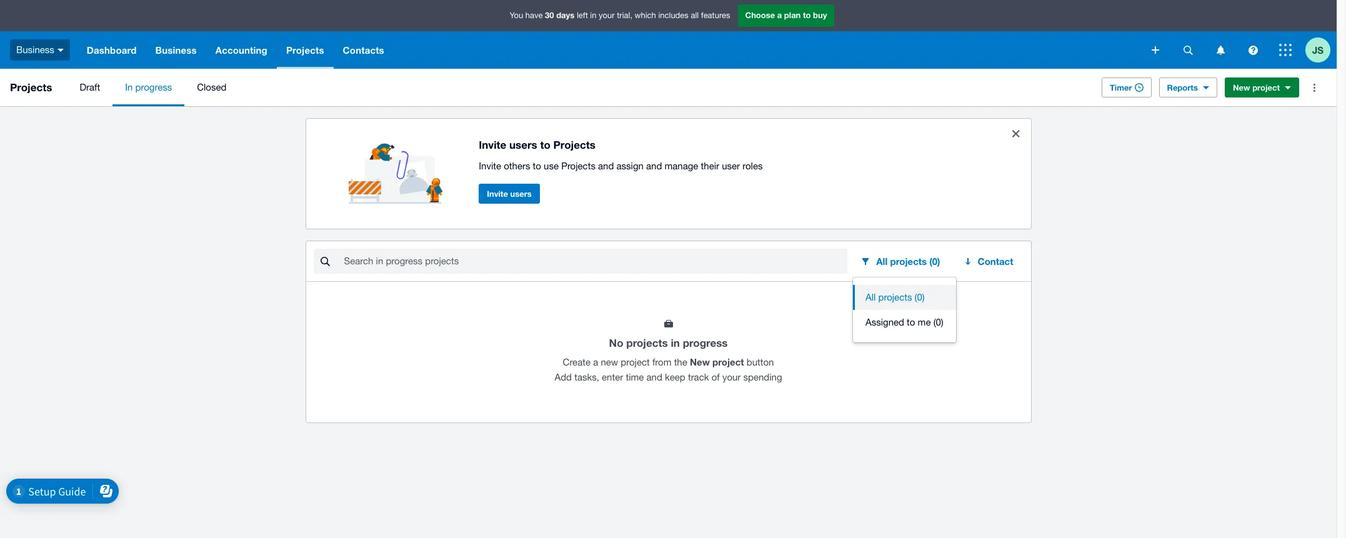 Task type: vqa. For each thing, say whether or not it's contained in the screenshot.
Intro Banner body element
no



Task type: describe. For each thing, give the bounding box(es) containing it.
choose
[[745, 10, 775, 20]]

invite users link
[[479, 184, 540, 204]]

users for invite users to projects
[[509, 138, 537, 151]]

features
[[701, 11, 730, 20]]

track
[[688, 372, 709, 382]]

time
[[626, 372, 644, 382]]

to left use
[[533, 160, 541, 171]]

accounting
[[215, 44, 267, 56]]

js
[[1312, 44, 1324, 55]]

in progress link
[[113, 69, 184, 106]]

js button
[[1305, 31, 1337, 69]]

a for create a new project from the new project button add tasks, enter time and keep track of your spending
[[593, 357, 598, 367]]

assigned
[[866, 317, 904, 327]]

0 horizontal spatial progress
[[135, 82, 172, 92]]

includes
[[658, 11, 689, 20]]

new
[[601, 357, 618, 367]]

contact button
[[955, 249, 1023, 274]]

assigned to me (0) button
[[853, 310, 956, 335]]

your inside you have 30 days left in your trial, which includes all features
[[599, 11, 615, 20]]

timer
[[1110, 82, 1132, 92]]

buy
[[813, 10, 827, 20]]

draft
[[80, 82, 100, 92]]

projects for all projects (0) button
[[878, 292, 912, 302]]

from
[[652, 357, 671, 367]]

all projects (0) for all projects (0) button
[[866, 292, 925, 302]]

assigned to me (0)
[[866, 317, 943, 327]]

invite users to projects image
[[348, 129, 449, 204]]

a for choose a plan to buy
[[777, 10, 782, 20]]

timer button
[[1102, 77, 1151, 97]]

2 vertical spatial (0)
[[933, 317, 943, 327]]

and right assign
[[646, 160, 662, 171]]

more options image
[[1302, 75, 1327, 100]]

projects inside popup button
[[286, 44, 324, 56]]

to inside banner
[[803, 10, 811, 20]]

30
[[545, 10, 554, 20]]

draft link
[[67, 69, 113, 106]]

create a new project from the new project button add tasks, enter time and keep track of your spending
[[555, 356, 782, 382]]

which
[[635, 11, 656, 20]]

1 vertical spatial in
[[671, 336, 680, 349]]

contacts button
[[333, 31, 394, 69]]

0 horizontal spatial project
[[621, 357, 650, 367]]

2 vertical spatial projects
[[626, 336, 668, 349]]

in progress
[[125, 82, 172, 92]]

business button
[[0, 31, 77, 69]]

projects right use
[[561, 160, 595, 171]]

1 horizontal spatial svg image
[[1279, 44, 1292, 56]]

0 horizontal spatial svg image
[[1183, 45, 1193, 55]]

clear image
[[1003, 121, 1028, 146]]

all for all projects (0) popup button
[[876, 256, 888, 267]]

and left assign
[[598, 160, 614, 171]]

tasks,
[[574, 372, 599, 382]]

spending
[[743, 372, 782, 382]]



Task type: locate. For each thing, give the bounding box(es) containing it.
contacts
[[343, 44, 384, 56]]

add
[[555, 372, 572, 382]]

all
[[876, 256, 888, 267], [866, 292, 876, 302]]

a left plan
[[777, 10, 782, 20]]

(0) for all projects (0) button
[[915, 292, 925, 302]]

(0) inside popup button
[[929, 256, 940, 267]]

0 horizontal spatial all
[[866, 292, 876, 302]]

invite
[[479, 138, 506, 151], [479, 160, 501, 171], [487, 189, 508, 199]]

group
[[853, 277, 956, 342]]

in
[[125, 82, 133, 92]]

2 vertical spatial invite
[[487, 189, 508, 199]]

list box containing all projects (0)
[[853, 277, 956, 342]]

1 vertical spatial progress
[[683, 336, 728, 349]]

in
[[590, 11, 596, 20], [671, 336, 680, 349]]

contact
[[978, 256, 1013, 267]]

0 horizontal spatial in
[[590, 11, 596, 20]]

project inside popup button
[[1252, 82, 1280, 92]]

button
[[747, 357, 774, 367]]

business inside dropdown button
[[155, 44, 197, 56]]

0 vertical spatial projects
[[890, 256, 927, 267]]

1 vertical spatial users
[[510, 189, 532, 199]]

(0)
[[929, 256, 940, 267], [915, 292, 925, 302], [933, 317, 943, 327]]

progress
[[135, 82, 172, 92], [683, 336, 728, 349]]

new
[[1233, 82, 1250, 92], [690, 356, 710, 367]]

progress up the
[[683, 336, 728, 349]]

projects up all projects (0) button
[[890, 256, 927, 267]]

of
[[712, 372, 720, 382]]

users up others on the top
[[509, 138, 537, 151]]

all projects (0) inside button
[[866, 292, 925, 302]]

dashboard link
[[77, 31, 146, 69]]

enter
[[602, 372, 623, 382]]

all up assigned
[[866, 292, 876, 302]]

svg image left js
[[1279, 44, 1292, 56]]

and inside create a new project from the new project button add tasks, enter time and keep track of your spending
[[646, 372, 662, 382]]

to left buy
[[803, 10, 811, 20]]

reports button
[[1159, 77, 1217, 97]]

project
[[1252, 82, 1280, 92], [712, 356, 744, 367], [621, 357, 650, 367]]

invite users
[[487, 189, 532, 199]]

all projects (0) button
[[853, 249, 950, 274]]

keep
[[665, 372, 685, 382]]

0 vertical spatial all projects (0)
[[876, 256, 940, 267]]

projects
[[890, 256, 927, 267], [878, 292, 912, 302], [626, 336, 668, 349]]

business inside popup button
[[16, 44, 54, 55]]

1 horizontal spatial your
[[722, 372, 741, 382]]

0 horizontal spatial business
[[16, 44, 54, 55]]

all inside button
[[866, 292, 876, 302]]

projects for all projects (0) popup button
[[890, 256, 927, 267]]

to inside button
[[907, 317, 915, 327]]

all projects (0) inside popup button
[[876, 256, 940, 267]]

0 vertical spatial (0)
[[929, 256, 940, 267]]

trial,
[[617, 11, 632, 20]]

use
[[544, 160, 559, 171]]

a inside banner
[[777, 10, 782, 20]]

your right 'of' at the bottom right
[[722, 372, 741, 382]]

create
[[563, 357, 591, 367]]

1 horizontal spatial in
[[671, 336, 680, 349]]

projects down business popup button
[[10, 81, 52, 94]]

accounting button
[[206, 31, 277, 69]]

1 vertical spatial your
[[722, 372, 741, 382]]

choose a plan to buy
[[745, 10, 827, 20]]

users for invite users
[[510, 189, 532, 199]]

users down others on the top
[[510, 189, 532, 199]]

all up all projects (0) button
[[876, 256, 888, 267]]

svg image
[[1279, 44, 1292, 56], [1183, 45, 1193, 55]]

you have 30 days left in your trial, which includes all features
[[510, 10, 730, 20]]

projects up use
[[553, 138, 595, 151]]

new project button
[[1225, 77, 1299, 97]]

invite for invite users
[[487, 189, 508, 199]]

(0) up me
[[915, 292, 925, 302]]

new project
[[1233, 82, 1280, 92]]

in up the
[[671, 336, 680, 349]]

your inside create a new project from the new project button add tasks, enter time and keep track of your spending
[[722, 372, 741, 382]]

users
[[509, 138, 537, 151], [510, 189, 532, 199]]

1 vertical spatial new
[[690, 356, 710, 367]]

business button
[[146, 31, 206, 69]]

0 vertical spatial your
[[599, 11, 615, 20]]

me
[[918, 317, 931, 327]]

all projects (0) for all projects (0) popup button
[[876, 256, 940, 267]]

1 vertical spatial a
[[593, 357, 598, 367]]

all projects (0) up assigned to me (0)
[[866, 292, 925, 302]]

1 horizontal spatial new
[[1233, 82, 1250, 92]]

projects up assigned to me (0)
[[878, 292, 912, 302]]

all inside popup button
[[876, 256, 888, 267]]

0 vertical spatial progress
[[135, 82, 172, 92]]

no
[[609, 336, 623, 349]]

0 horizontal spatial a
[[593, 357, 598, 367]]

1 horizontal spatial a
[[777, 10, 782, 20]]

banner containing js
[[0, 0, 1337, 69]]

and down from
[[646, 372, 662, 382]]

closed
[[197, 82, 226, 92]]

0 vertical spatial users
[[509, 138, 537, 151]]

new inside create a new project from the new project button add tasks, enter time and keep track of your spending
[[690, 356, 710, 367]]

0 vertical spatial new
[[1233, 82, 1250, 92]]

(0) right me
[[933, 317, 943, 327]]

1 vertical spatial all
[[866, 292, 876, 302]]

invite up others on the top
[[479, 138, 506, 151]]

new right reports popup button
[[1233, 82, 1250, 92]]

projects button
[[277, 31, 333, 69]]

0 horizontal spatial new
[[690, 356, 710, 367]]

navigation containing dashboard
[[77, 31, 1143, 69]]

invite for invite others to use projects and assign and manage their user roles
[[479, 160, 501, 171]]

1 vertical spatial invite
[[479, 160, 501, 171]]

all projects (0) up all projects (0) button
[[876, 256, 940, 267]]

invite others to use projects and assign and manage their user roles
[[479, 160, 763, 171]]

invite for invite users to projects
[[479, 138, 506, 151]]

days
[[556, 10, 574, 20]]

svg image
[[1216, 45, 1225, 55], [1248, 45, 1258, 55], [1152, 46, 1159, 54], [57, 49, 64, 52]]

projects inside button
[[878, 292, 912, 302]]

have
[[525, 11, 543, 20]]

svg image inside business popup button
[[57, 49, 64, 52]]

projects left contacts
[[286, 44, 324, 56]]

0 vertical spatial invite
[[479, 138, 506, 151]]

roles
[[743, 160, 763, 171]]

you
[[510, 11, 523, 20]]

to
[[803, 10, 811, 20], [540, 138, 550, 151], [533, 160, 541, 171], [907, 317, 915, 327]]

1 horizontal spatial all
[[876, 256, 888, 267]]

reports
[[1167, 82, 1198, 92]]

business
[[16, 44, 54, 55], [155, 44, 197, 56]]

all
[[691, 11, 699, 20]]

0 vertical spatial all
[[876, 256, 888, 267]]

a
[[777, 10, 782, 20], [593, 357, 598, 367]]

invite down others on the top
[[487, 189, 508, 199]]

1 vertical spatial projects
[[878, 292, 912, 302]]

group containing all projects (0)
[[853, 277, 956, 342]]

your
[[599, 11, 615, 20], [722, 372, 741, 382]]

0 vertical spatial a
[[777, 10, 782, 20]]

0 horizontal spatial your
[[599, 11, 615, 20]]

1 vertical spatial (0)
[[915, 292, 925, 302]]

new inside popup button
[[1233, 82, 1250, 92]]

2 horizontal spatial project
[[1252, 82, 1280, 92]]

no projects in progress
[[609, 336, 728, 349]]

and
[[598, 160, 614, 171], [646, 160, 662, 171], [646, 372, 662, 382]]

project left more options image
[[1252, 82, 1280, 92]]

new up the track
[[690, 356, 710, 367]]

a inside create a new project from the new project button add tasks, enter time and keep track of your spending
[[593, 357, 598, 367]]

user
[[722, 160, 740, 171]]

assign
[[616, 160, 644, 171]]

all projects (0)
[[876, 256, 940, 267], [866, 292, 925, 302]]

projects
[[286, 44, 324, 56], [10, 81, 52, 94], [553, 138, 595, 151], [561, 160, 595, 171]]

invite left others on the top
[[479, 160, 501, 171]]

their
[[701, 160, 719, 171]]

1 vertical spatial all projects (0)
[[866, 292, 925, 302]]

project up time
[[621, 357, 650, 367]]

left
[[577, 11, 588, 20]]

closed link
[[184, 69, 239, 106]]

a left "new"
[[593, 357, 598, 367]]

to up use
[[540, 138, 550, 151]]

projects inside popup button
[[890, 256, 927, 267]]

0 vertical spatial in
[[590, 11, 596, 20]]

navigation
[[77, 31, 1143, 69]]

project up 'of' at the bottom right
[[712, 356, 744, 367]]

1 horizontal spatial project
[[712, 356, 744, 367]]

all for all projects (0) button
[[866, 292, 876, 302]]

in inside you have 30 days left in your trial, which includes all features
[[590, 11, 596, 20]]

plan
[[784, 10, 801, 20]]

list box
[[853, 277, 956, 342]]

Search in progress projects search field
[[343, 249, 848, 273]]

your left 'trial,' on the left
[[599, 11, 615, 20]]

banner
[[0, 0, 1337, 69]]

(0) up all projects (0) button
[[929, 256, 940, 267]]

1 horizontal spatial progress
[[683, 336, 728, 349]]

projects up from
[[626, 336, 668, 349]]

invite users to projects
[[479, 138, 595, 151]]

navigation inside banner
[[77, 31, 1143, 69]]

manage
[[665, 160, 698, 171]]

to left me
[[907, 317, 915, 327]]

(0) for all projects (0) popup button
[[929, 256, 940, 267]]

dashboard
[[87, 44, 137, 56]]

all projects (0) button
[[853, 285, 956, 310]]

the
[[674, 357, 687, 367]]

others
[[504, 160, 530, 171]]

progress right in
[[135, 82, 172, 92]]

1 horizontal spatial business
[[155, 44, 197, 56]]

in right left
[[590, 11, 596, 20]]

svg image up reports popup button
[[1183, 45, 1193, 55]]



